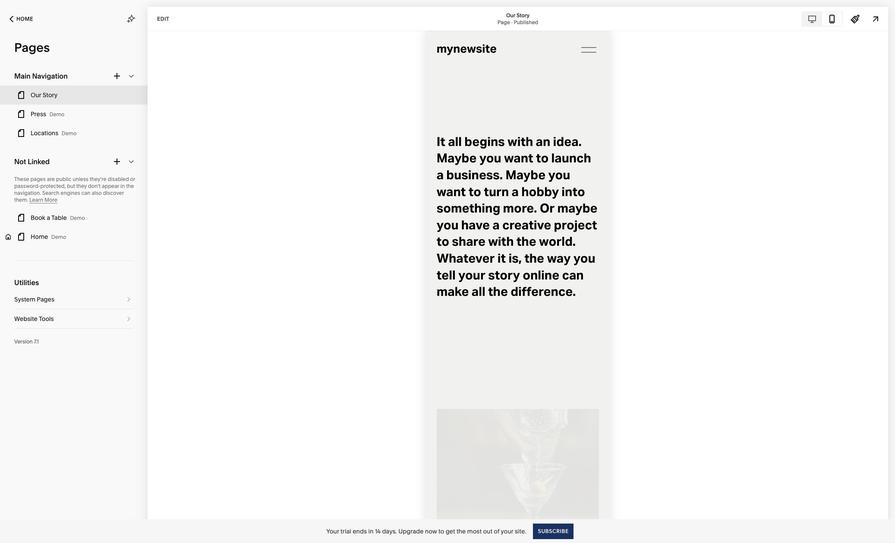 Task type: locate. For each thing, give the bounding box(es) containing it.
tab list
[[803, 12, 843, 26]]

story up published
[[517, 12, 530, 18]]

your trial ends in 14 days. upgrade now to get the most out of your site.
[[327, 527, 527, 535]]

days.
[[382, 527, 397, 535]]

the
[[126, 183, 134, 189], [457, 527, 466, 535]]

0 vertical spatial our
[[507, 12, 516, 18]]

press
[[31, 110, 46, 118]]

demo inside home demo
[[51, 234, 66, 240]]

website tools button
[[14, 309, 133, 328]]

our for our story page · published
[[507, 12, 516, 18]]

demo for home
[[51, 234, 66, 240]]

1 vertical spatial in
[[369, 527, 374, 535]]

0 vertical spatial in
[[121, 183, 125, 189]]

our story
[[31, 91, 58, 99]]

0 vertical spatial story
[[517, 12, 530, 18]]

utilities
[[14, 278, 39, 287]]

in inside these pages are public unless they're disabled or password-protected, but they don't appear in the navigation. search engines can also discover them.
[[121, 183, 125, 189]]

1 horizontal spatial our
[[507, 12, 516, 18]]

in down disabled
[[121, 183, 125, 189]]

0 horizontal spatial story
[[43, 91, 58, 99]]

story for our story
[[43, 91, 58, 99]]

your
[[327, 527, 339, 535]]

demo right 'locations'
[[62, 130, 77, 137]]

story down navigation
[[43, 91, 58, 99]]

edit button
[[152, 11, 175, 27]]

0 horizontal spatial our
[[31, 91, 41, 99]]

locations
[[31, 129, 58, 137]]

most
[[468, 527, 482, 535]]

demo right "table"
[[70, 215, 85, 221]]

demo inside "book a table demo"
[[70, 215, 85, 221]]

0 horizontal spatial in
[[121, 183, 125, 189]]

more
[[45, 197, 57, 203]]

the inside these pages are public unless they're disabled or password-protected, but they don't appear in the navigation. search engines can also discover them.
[[126, 183, 134, 189]]

story inside our story page · published
[[517, 12, 530, 18]]

in left '14'
[[369, 527, 374, 535]]

14
[[375, 527, 381, 535]]

add a new page to the "main navigation" group image
[[112, 71, 122, 81]]

tools
[[39, 315, 54, 323]]

add a new page to the "not linked" navigation group image
[[112, 157, 122, 166]]

demo inside press demo
[[50, 111, 64, 118]]

1 horizontal spatial the
[[457, 527, 466, 535]]

our inside button
[[31, 91, 41, 99]]

home inside home button
[[16, 16, 33, 22]]

subscribe button
[[534, 523, 574, 539]]

learn
[[29, 197, 43, 203]]

our up press
[[31, 91, 41, 99]]

page
[[498, 19, 511, 25]]

our inside our story page · published
[[507, 12, 516, 18]]

0 horizontal spatial the
[[126, 183, 134, 189]]

1 vertical spatial our
[[31, 91, 41, 99]]

don't
[[88, 183, 101, 189]]

1 horizontal spatial in
[[369, 527, 374, 535]]

home for home demo
[[31, 233, 48, 241]]

1 vertical spatial home
[[31, 233, 48, 241]]

demo for locations
[[62, 130, 77, 137]]

out
[[484, 527, 493, 535]]

our story button
[[0, 86, 148, 105]]

demo inside "locations demo"
[[62, 130, 77, 137]]

version
[[14, 338, 33, 345]]

pages up tools
[[37, 295, 54, 303]]

our
[[507, 12, 516, 18], [31, 91, 41, 99]]

navigation
[[32, 72, 68, 80]]

1 vertical spatial pages
[[37, 295, 54, 303]]

1 vertical spatial story
[[43, 91, 58, 99]]

these
[[14, 176, 29, 182]]

our up "·"
[[507, 12, 516, 18]]

the right get
[[457, 527, 466, 535]]

ends
[[353, 527, 367, 535]]

home
[[16, 16, 33, 22], [31, 233, 48, 241]]

appear
[[102, 183, 119, 189]]

story
[[517, 12, 530, 18], [43, 91, 58, 99]]

demo
[[50, 111, 64, 118], [62, 130, 77, 137], [70, 215, 85, 221], [51, 234, 66, 240]]

demo right press
[[50, 111, 64, 118]]

in
[[121, 183, 125, 189], [369, 527, 374, 535]]

the down or at the top
[[126, 183, 134, 189]]

they're
[[90, 176, 107, 182]]

demo down "table"
[[51, 234, 66, 240]]

website
[[14, 315, 38, 323]]

0 vertical spatial the
[[126, 183, 134, 189]]

or
[[130, 176, 135, 182]]

edit
[[157, 15, 170, 22]]

pages
[[30, 176, 46, 182]]

0 vertical spatial home
[[16, 16, 33, 22]]

main
[[14, 72, 31, 80]]

story inside button
[[43, 91, 58, 99]]

pages
[[14, 40, 50, 55], [37, 295, 54, 303]]

pages up main navigation
[[14, 40, 50, 55]]

press demo
[[31, 110, 64, 118]]

1 horizontal spatial story
[[517, 12, 530, 18]]



Task type: vqa. For each thing, say whether or not it's contained in the screenshot.
THE MAIN NAVIGATION
yes



Task type: describe. For each thing, give the bounding box(es) containing it.
our story page · published
[[498, 12, 539, 25]]

public
[[56, 176, 71, 182]]

are
[[47, 176, 55, 182]]

story for our story page · published
[[517, 12, 530, 18]]

now
[[425, 527, 438, 535]]

of
[[494, 527, 500, 535]]

0 vertical spatial pages
[[14, 40, 50, 55]]

your
[[501, 527, 514, 535]]

trial
[[341, 527, 352, 535]]

but
[[67, 183, 75, 189]]

·
[[512, 19, 513, 25]]

website tools
[[14, 315, 54, 323]]

these pages are public unless they're disabled or password-protected, but they don't appear in the navigation. search engines can also discover them.
[[14, 176, 135, 203]]

can
[[82, 190, 91, 196]]

they
[[76, 183, 87, 189]]

home demo
[[31, 233, 66, 241]]

not linked
[[14, 157, 50, 166]]

disabled
[[108, 176, 129, 182]]

system pages button
[[14, 290, 133, 309]]

to
[[439, 527, 445, 535]]

our for our story
[[31, 91, 41, 99]]

published
[[514, 19, 539, 25]]

learn more
[[29, 197, 57, 203]]

upgrade
[[399, 527, 424, 535]]

also
[[92, 190, 102, 196]]

discover
[[103, 190, 124, 196]]

pages inside button
[[37, 295, 54, 303]]

version 7.1
[[14, 338, 39, 345]]

get
[[446, 527, 456, 535]]

site.
[[515, 527, 527, 535]]

demo for press
[[50, 111, 64, 118]]

main navigation
[[14, 72, 68, 80]]

system pages
[[14, 295, 54, 303]]

table
[[51, 214, 67, 222]]

navigation.
[[14, 190, 41, 196]]

locations demo
[[31, 129, 77, 137]]

search
[[42, 190, 59, 196]]

not
[[14, 157, 26, 166]]

password-
[[14, 183, 40, 189]]

home for home
[[16, 16, 33, 22]]

1 vertical spatial the
[[457, 527, 466, 535]]

linked
[[28, 157, 50, 166]]

book a table demo
[[31, 214, 85, 222]]

protected,
[[40, 183, 66, 189]]

subscribe
[[538, 528, 569, 534]]

book
[[31, 214, 45, 222]]

system
[[14, 295, 35, 303]]

a
[[47, 214, 50, 222]]

7.1
[[34, 338, 39, 345]]

them.
[[14, 197, 28, 203]]

learn more link
[[29, 197, 57, 203]]

unless
[[73, 176, 89, 182]]

home button
[[0, 10, 43, 29]]

engines
[[61, 190, 80, 196]]



